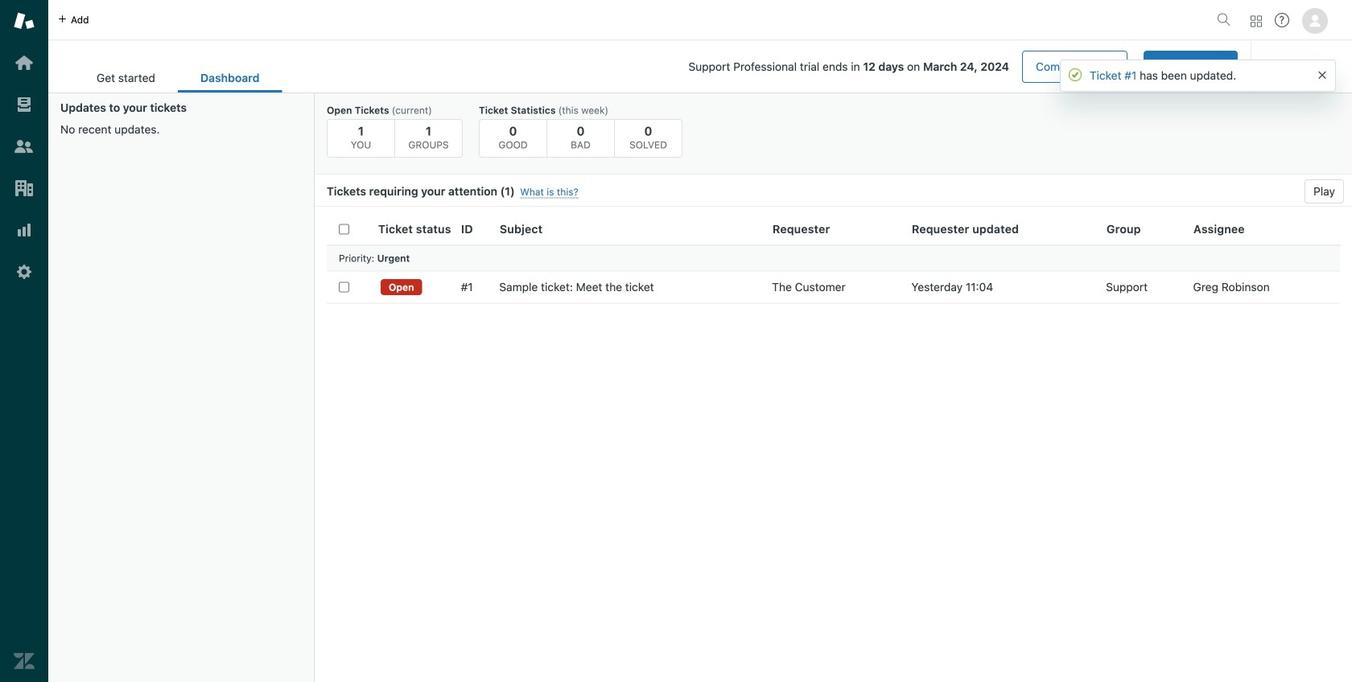 Task type: locate. For each thing, give the bounding box(es) containing it.
tab list
[[74, 63, 282, 93]]

March 24, 2024 text field
[[924, 60, 1010, 73]]

None checkbox
[[339, 282, 349, 293]]

get help image
[[1275, 13, 1290, 27]]

reporting image
[[14, 220, 35, 241]]

zendesk support image
[[14, 10, 35, 31]]

zendesk image
[[14, 651, 35, 672]]

tab
[[74, 63, 178, 93]]

customers image
[[14, 136, 35, 157]]

grid
[[315, 213, 1353, 683]]



Task type: describe. For each thing, give the bounding box(es) containing it.
views image
[[14, 94, 35, 115]]

get started image
[[14, 52, 35, 73]]

zendesk products image
[[1251, 16, 1263, 27]]

admin image
[[14, 262, 35, 283]]

organizations image
[[14, 178, 35, 199]]

Select All Tickets checkbox
[[339, 224, 349, 235]]

main element
[[0, 0, 48, 683]]



Task type: vqa. For each thing, say whether or not it's contained in the screenshot.
the Main element
yes



